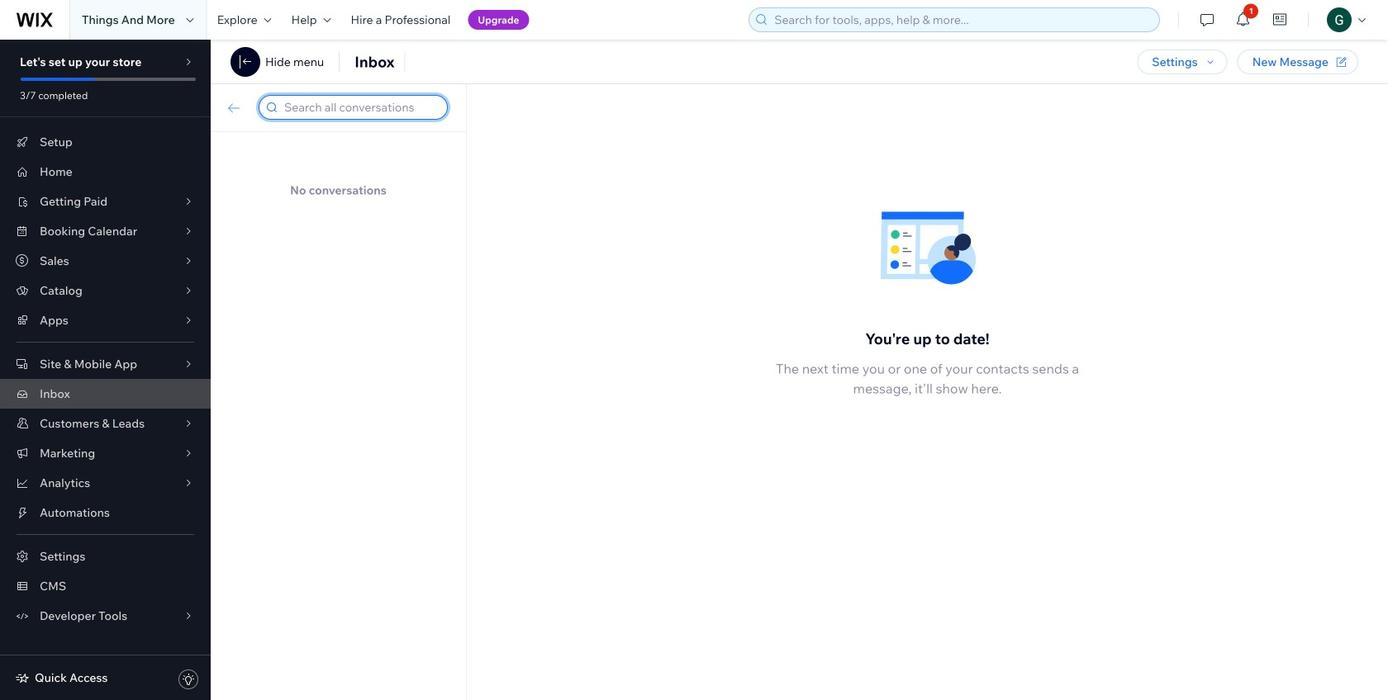 Task type: describe. For each thing, give the bounding box(es) containing it.
Search all conversations field
[[279, 96, 442, 119]]

sidebar element
[[0, 40, 211, 701]]



Task type: locate. For each thing, give the bounding box(es) containing it.
Search for tools, apps, help & more... field
[[770, 8, 1155, 31]]



Task type: vqa. For each thing, say whether or not it's contained in the screenshot.
PIXEL CONVERSION TRACKING TRACK AD SALES FOR PINTEREST , TIKTOK, TWITTER
no



